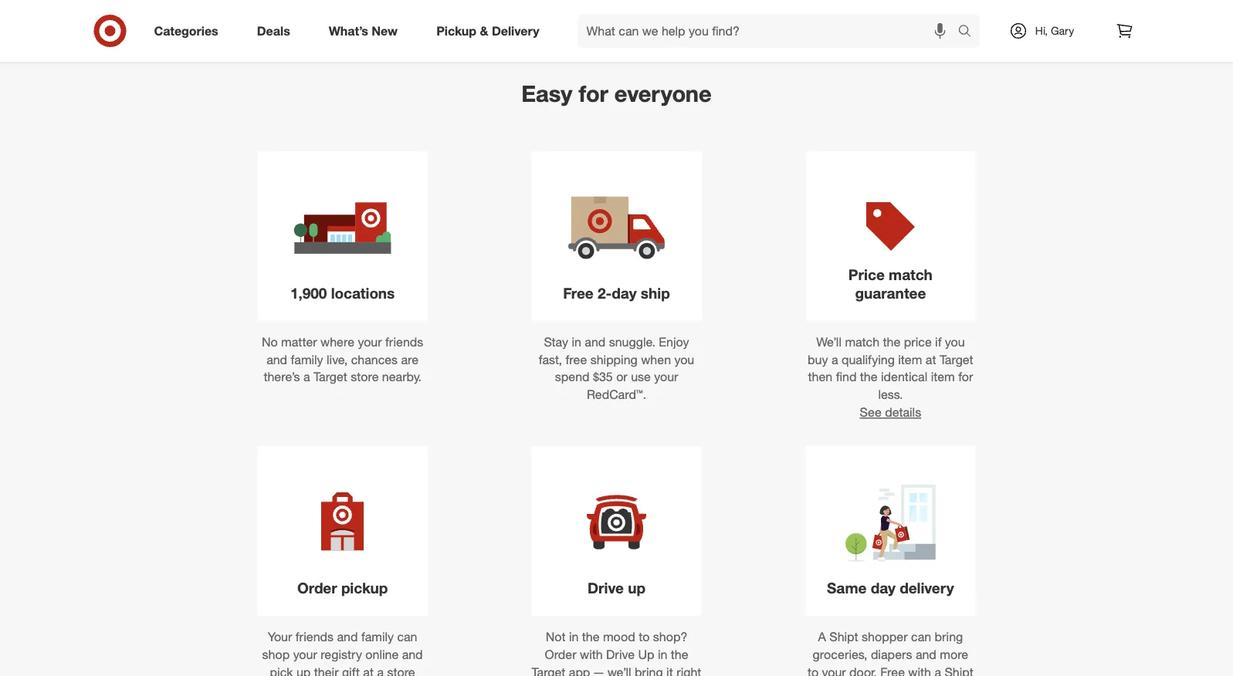 Task type: vqa. For each thing, say whether or not it's contained in the screenshot.
2nd 40 from the left
no



Task type: describe. For each thing, give the bounding box(es) containing it.
can inside your friends and family can shop your registry online and pick up their gift at a sto
[[397, 630, 418, 645]]

delivery
[[492, 23, 540, 38]]

chances
[[351, 352, 398, 367]]

pick
[[270, 665, 293, 677]]

and inside the stay in and snuggle. enjoy fast, free shipping when you spend $35 or use your redcard™.
[[585, 335, 606, 350]]

the left mood
[[582, 630, 600, 645]]

a
[[819, 630, 827, 645]]

family inside no matter where your friends and family live, chances are there's a target store nearby.
[[291, 352, 323, 367]]

the left 'price'
[[884, 335, 901, 350]]

gift
[[342, 665, 360, 677]]

no matter where your friends and family live, chances are there's a target store nearby.
[[262, 335, 424, 385]]

qualifying
[[842, 352, 895, 367]]

less.
[[879, 388, 903, 403]]

pickup & delivery
[[437, 23, 540, 38]]

to inside the not in the mood to shop? order with drive up in the target app — we'll bring it rig
[[639, 630, 650, 645]]

deals
[[257, 23, 290, 38]]

not
[[546, 630, 566, 645]]

in for drive up
[[569, 630, 579, 645]]

categories link
[[141, 14, 238, 48]]

a inside the "a shipt shopper can bring groceries, diapers and more to your door. free with a shi"
[[935, 665, 942, 677]]

delivery
[[900, 579, 955, 597]]

nearby.
[[382, 370, 422, 385]]

it
[[667, 665, 674, 677]]

0 horizontal spatial order
[[297, 579, 337, 597]]

1 horizontal spatial item
[[931, 370, 956, 385]]

at inside we'll match the price if you buy a qualifying item at target then find the identical item for less. see details
[[926, 352, 937, 367]]

see
[[860, 405, 882, 420]]

1,900
[[290, 284, 327, 302]]

registry
[[321, 648, 362, 663]]

store
[[351, 370, 379, 385]]

up inside your friends and family can shop your registry online and pick up their gift at a sto
[[297, 665, 311, 677]]

redcard™.
[[587, 388, 647, 403]]

matter
[[281, 335, 317, 350]]

your inside the "a shipt shopper can bring groceries, diapers and more to your door. free with a shi"
[[822, 665, 846, 677]]

and up registry
[[337, 630, 358, 645]]

spend
[[555, 370, 590, 385]]

target for 1,900 locations
[[314, 370, 348, 385]]

everyone
[[615, 80, 712, 107]]

—
[[594, 665, 604, 677]]

stay
[[544, 335, 569, 350]]

enjoy
[[659, 335, 689, 350]]

2-
[[598, 284, 612, 302]]

with inside the "a shipt shopper can bring groceries, diapers and more to your door. free with a shi"
[[909, 665, 932, 677]]

pickup
[[341, 579, 388, 597]]

app
[[569, 665, 591, 677]]

price
[[849, 266, 885, 284]]

pickup
[[437, 23, 477, 38]]

your
[[268, 630, 292, 645]]

up
[[638, 648, 655, 663]]

for inside we'll match the price if you buy a qualifying item at target then find the identical item for less. see details
[[959, 370, 974, 385]]

0 vertical spatial day
[[612, 284, 637, 302]]

there's
[[264, 370, 300, 385]]

we'll
[[608, 665, 632, 677]]

2 vertical spatial in
[[658, 648, 668, 663]]

buy
[[808, 352, 829, 367]]

bring inside the not in the mood to shop? order with drive up in the target app — we'll bring it rig
[[635, 665, 663, 677]]

use
[[631, 370, 651, 385]]

where
[[321, 335, 355, 350]]

same
[[828, 579, 867, 597]]

find
[[837, 370, 857, 385]]

hi, gary
[[1036, 24, 1075, 37]]

shipping
[[591, 352, 638, 367]]

your friends and family can shop your registry online and pick up their gift at a sto
[[262, 630, 423, 677]]

locations
[[331, 284, 395, 302]]

if
[[936, 335, 942, 350]]

0 horizontal spatial free
[[563, 284, 594, 302]]

when
[[641, 352, 671, 367]]

match for the
[[846, 335, 880, 350]]

then
[[809, 370, 833, 385]]

shop?
[[653, 630, 688, 645]]

1 horizontal spatial up
[[628, 579, 646, 597]]

search button
[[951, 14, 989, 51]]



Task type: locate. For each thing, give the bounding box(es) containing it.
1 vertical spatial at
[[363, 665, 374, 677]]

match up the qualifying
[[846, 335, 880, 350]]

0 vertical spatial up
[[628, 579, 646, 597]]

what's
[[329, 23, 368, 38]]

shipt
[[830, 630, 859, 645]]

1 vertical spatial free
[[881, 665, 905, 677]]

a down online
[[377, 665, 384, 677]]

0 horizontal spatial with
[[580, 648, 603, 663]]

item up identical
[[899, 352, 923, 367]]

a right the there's
[[304, 370, 310, 385]]

gary
[[1052, 24, 1075, 37]]

your inside your friends and family can shop your registry online and pick up their gift at a sto
[[293, 648, 317, 663]]

1 vertical spatial you
[[675, 352, 695, 367]]

order pickup
[[297, 579, 388, 597]]

1 vertical spatial bring
[[635, 665, 663, 677]]

0 vertical spatial friends
[[386, 335, 424, 350]]

0 vertical spatial to
[[639, 630, 650, 645]]

can inside the "a shipt shopper can bring groceries, diapers and more to your door. free with a shi"
[[912, 630, 932, 645]]

groceries,
[[813, 648, 868, 663]]

and right online
[[402, 648, 423, 663]]

details
[[886, 405, 922, 420]]

0 horizontal spatial to
[[639, 630, 650, 645]]

$35
[[593, 370, 613, 385]]

at inside your friends and family can shop your registry online and pick up their gift at a sto
[[363, 665, 374, 677]]

new
[[372, 23, 398, 38]]

see details link
[[860, 405, 922, 420]]

0 vertical spatial match
[[889, 266, 933, 284]]

mood
[[603, 630, 636, 645]]

match inside price match guarantee
[[889, 266, 933, 284]]

fast,
[[539, 352, 563, 367]]

the down the qualifying
[[861, 370, 878, 385]]

match up guarantee
[[889, 266, 933, 284]]

1 horizontal spatial at
[[926, 352, 937, 367]]

guarantee
[[856, 284, 927, 302]]

for right the easy
[[579, 80, 609, 107]]

1 vertical spatial item
[[931, 370, 956, 385]]

bring
[[935, 630, 964, 645], [635, 665, 663, 677]]

family up online
[[362, 630, 394, 645]]

you
[[946, 335, 965, 350], [675, 352, 695, 367]]

1 vertical spatial in
[[569, 630, 579, 645]]

with
[[580, 648, 603, 663], [909, 665, 932, 677]]

0 vertical spatial bring
[[935, 630, 964, 645]]

order
[[297, 579, 337, 597], [545, 648, 577, 663]]

with up —
[[580, 648, 603, 663]]

0 vertical spatial with
[[580, 648, 603, 663]]

bring down up
[[635, 665, 663, 677]]

price
[[904, 335, 932, 350]]

at
[[926, 352, 937, 367], [363, 665, 374, 677]]

1 vertical spatial friends
[[296, 630, 334, 645]]

0 horizontal spatial for
[[579, 80, 609, 107]]

we'll match the price if you buy a qualifying item at target then find the identical item for less. see details
[[808, 335, 974, 420]]

0 horizontal spatial match
[[846, 335, 880, 350]]

at down the if
[[926, 352, 937, 367]]

pickup & delivery link
[[424, 14, 559, 48]]

free 2-day ship
[[563, 284, 670, 302]]

price match guarantee
[[849, 266, 933, 302]]

in right up
[[658, 648, 668, 663]]

target inside no matter where your friends and family live, chances are there's a target store nearby.
[[314, 370, 348, 385]]

categories
[[154, 23, 218, 38]]

0 horizontal spatial day
[[612, 284, 637, 302]]

0 horizontal spatial you
[[675, 352, 695, 367]]

drive up we'll
[[607, 648, 635, 663]]

easy
[[522, 80, 573, 107]]

1 vertical spatial for
[[959, 370, 974, 385]]

shop
[[262, 648, 290, 663]]

your
[[358, 335, 382, 350], [655, 370, 679, 385], [293, 648, 317, 663], [822, 665, 846, 677]]

identical
[[882, 370, 928, 385]]

for right identical
[[959, 370, 974, 385]]

0 vertical spatial at
[[926, 352, 937, 367]]

1 vertical spatial with
[[909, 665, 932, 677]]

1 vertical spatial target
[[314, 370, 348, 385]]

1 vertical spatial to
[[808, 665, 819, 677]]

1 horizontal spatial free
[[881, 665, 905, 677]]

and up the there's
[[267, 352, 287, 367]]

deals link
[[244, 14, 310, 48]]

in inside the stay in and snuggle. enjoy fast, free shipping when you spend $35 or use your redcard™.
[[572, 335, 582, 350]]

stay in and snuggle. enjoy fast, free shipping when you spend $35 or use your redcard™.
[[539, 335, 695, 403]]

friends inside no matter where your friends and family live, chances are there's a target store nearby.
[[386, 335, 424, 350]]

1 vertical spatial match
[[846, 335, 880, 350]]

0 vertical spatial in
[[572, 335, 582, 350]]

match for guarantee
[[889, 266, 933, 284]]

your up their
[[293, 648, 317, 663]]

their
[[314, 665, 339, 677]]

0 vertical spatial you
[[946, 335, 965, 350]]

What can we help you find? suggestions appear below search field
[[578, 14, 962, 48]]

day left ship
[[612, 284, 637, 302]]

your inside the stay in and snuggle. enjoy fast, free shipping when you spend $35 or use your redcard™.
[[655, 370, 679, 385]]

free down "diapers"
[[881, 665, 905, 677]]

for
[[579, 80, 609, 107], [959, 370, 974, 385]]

&
[[480, 23, 489, 38]]

friends up 'are'
[[386, 335, 424, 350]]

1,900 locations
[[290, 284, 395, 302]]

are
[[401, 352, 419, 367]]

up
[[628, 579, 646, 597], [297, 665, 311, 677]]

a
[[832, 352, 839, 367], [304, 370, 310, 385], [377, 665, 384, 677], [935, 665, 942, 677]]

and left more
[[916, 648, 937, 663]]

same day delivery
[[828, 579, 955, 597]]

a inside no matter where your friends and family live, chances are there's a target store nearby.
[[304, 370, 310, 385]]

you down enjoy
[[675, 352, 695, 367]]

1 horizontal spatial target
[[532, 665, 566, 677]]

to down groceries,
[[808, 665, 819, 677]]

to up up
[[639, 630, 650, 645]]

a shipt shopper can bring groceries, diapers and more to your door. free with a shi
[[808, 630, 974, 677]]

ship
[[641, 284, 670, 302]]

door.
[[850, 665, 878, 677]]

2 horizontal spatial target
[[940, 352, 974, 367]]

2 vertical spatial target
[[532, 665, 566, 677]]

your down groceries,
[[822, 665, 846, 677]]

1 vertical spatial order
[[545, 648, 577, 663]]

match inside we'll match the price if you buy a qualifying item at target then find the identical item for less. see details
[[846, 335, 880, 350]]

a down more
[[935, 665, 942, 677]]

match
[[889, 266, 933, 284], [846, 335, 880, 350]]

0 horizontal spatial up
[[297, 665, 311, 677]]

shopper
[[862, 630, 908, 645]]

1 horizontal spatial family
[[362, 630, 394, 645]]

online
[[366, 648, 399, 663]]

0 horizontal spatial item
[[899, 352, 923, 367]]

in up free
[[572, 335, 582, 350]]

target inside we'll match the price if you buy a qualifying item at target then find the identical item for less. see details
[[940, 352, 974, 367]]

your up chances
[[358, 335, 382, 350]]

1 vertical spatial family
[[362, 630, 394, 645]]

1 horizontal spatial bring
[[935, 630, 964, 645]]

at right gift
[[363, 665, 374, 677]]

target down the if
[[940, 352, 974, 367]]

1 vertical spatial day
[[871, 579, 896, 597]]

0 horizontal spatial at
[[363, 665, 374, 677]]

friends inside your friends and family can shop your registry online and pick up their gift at a sto
[[296, 630, 334, 645]]

in right not
[[569, 630, 579, 645]]

order down not
[[545, 648, 577, 663]]

target down live,
[[314, 370, 348, 385]]

1 can from the left
[[397, 630, 418, 645]]

0 horizontal spatial bring
[[635, 665, 663, 677]]

1 horizontal spatial friends
[[386, 335, 424, 350]]

you inside the stay in and snuggle. enjoy fast, free shipping when you spend $35 or use your redcard™.
[[675, 352, 695, 367]]

you right the if
[[946, 335, 965, 350]]

1 horizontal spatial with
[[909, 665, 932, 677]]

live,
[[327, 352, 348, 367]]

0 horizontal spatial target
[[314, 370, 348, 385]]

1 horizontal spatial match
[[889, 266, 933, 284]]

1 horizontal spatial you
[[946, 335, 965, 350]]

1 horizontal spatial can
[[912, 630, 932, 645]]

0 vertical spatial order
[[297, 579, 337, 597]]

a inside we'll match the price if you buy a qualifying item at target then find the identical item for less. see details
[[832, 352, 839, 367]]

0 vertical spatial free
[[563, 284, 594, 302]]

2 can from the left
[[912, 630, 932, 645]]

friends up registry
[[296, 630, 334, 645]]

0 vertical spatial item
[[899, 352, 923, 367]]

free inside the "a shipt shopper can bring groceries, diapers and more to your door. free with a shi"
[[881, 665, 905, 677]]

1 vertical spatial drive
[[607, 648, 635, 663]]

your down when
[[655, 370, 679, 385]]

day right same at the right bottom of page
[[871, 579, 896, 597]]

diapers
[[871, 648, 913, 663]]

snuggle.
[[609, 335, 656, 350]]

a inside your friends and family can shop your registry online and pick up their gift at a sto
[[377, 665, 384, 677]]

up right pick
[[297, 665, 311, 677]]

to inside the "a shipt shopper can bring groceries, diapers and more to your door. free with a shi"
[[808, 665, 819, 677]]

0 horizontal spatial friends
[[296, 630, 334, 645]]

and up free
[[585, 335, 606, 350]]

the up it
[[671, 648, 689, 663]]

or
[[617, 370, 628, 385]]

with down "diapers"
[[909, 665, 932, 677]]

more
[[941, 648, 969, 663]]

and inside the "a shipt shopper can bring groceries, diapers and more to your door. free with a shi"
[[916, 648, 937, 663]]

family inside your friends and family can shop your registry online and pick up their gift at a sto
[[362, 630, 394, 645]]

what's new link
[[316, 14, 417, 48]]

1 horizontal spatial day
[[871, 579, 896, 597]]

search
[[951, 25, 989, 40]]

0 horizontal spatial family
[[291, 352, 323, 367]]

we'll
[[817, 335, 842, 350]]

drive up mood
[[588, 579, 624, 597]]

bring up more
[[935, 630, 964, 645]]

0 vertical spatial drive
[[588, 579, 624, 597]]

hi,
[[1036, 24, 1049, 37]]

0 vertical spatial family
[[291, 352, 323, 367]]

in
[[572, 335, 582, 350], [569, 630, 579, 645], [658, 648, 668, 663]]

order inside the not in the mood to shop? order with drive up in the target app — we'll bring it rig
[[545, 648, 577, 663]]

0 vertical spatial target
[[940, 352, 974, 367]]

order left pickup in the bottom left of the page
[[297, 579, 337, 597]]

bring inside the "a shipt shopper can bring groceries, diapers and more to your door. free with a shi"
[[935, 630, 964, 645]]

target
[[940, 352, 974, 367], [314, 370, 348, 385], [532, 665, 566, 677]]

day
[[612, 284, 637, 302], [871, 579, 896, 597]]

item down the if
[[931, 370, 956, 385]]

family
[[291, 352, 323, 367], [362, 630, 394, 645]]

you inside we'll match the price if you buy a qualifying item at target then find the identical item for less. see details
[[946, 335, 965, 350]]

your inside no matter where your friends and family live, chances are there's a target store nearby.
[[358, 335, 382, 350]]

family down the 'matter'
[[291, 352, 323, 367]]

what's new
[[329, 23, 398, 38]]

1 horizontal spatial for
[[959, 370, 974, 385]]

and inside no matter where your friends and family live, chances are there's a target store nearby.
[[267, 352, 287, 367]]

0 vertical spatial for
[[579, 80, 609, 107]]

a right the 'buy'
[[832, 352, 839, 367]]

friends
[[386, 335, 424, 350], [296, 630, 334, 645]]

not in the mood to shop? order with drive up in the target app — we'll bring it rig
[[532, 630, 702, 677]]

free
[[566, 352, 587, 367]]

in for free 2-day ship
[[572, 335, 582, 350]]

0 horizontal spatial can
[[397, 630, 418, 645]]

drive up
[[588, 579, 646, 597]]

with inside the not in the mood to shop? order with drive up in the target app — we'll bring it rig
[[580, 648, 603, 663]]

drive inside the not in the mood to shop? order with drive up in the target app — we'll bring it rig
[[607, 648, 635, 663]]

free left 2-
[[563, 284, 594, 302]]

can up online
[[397, 630, 418, 645]]

up up mood
[[628, 579, 646, 597]]

item
[[899, 352, 923, 367], [931, 370, 956, 385]]

1 horizontal spatial order
[[545, 648, 577, 663]]

no
[[262, 335, 278, 350]]

target for drive up
[[532, 665, 566, 677]]

and
[[585, 335, 606, 350], [267, 352, 287, 367], [337, 630, 358, 645], [402, 648, 423, 663], [916, 648, 937, 663]]

can up "diapers"
[[912, 630, 932, 645]]

target inside the not in the mood to shop? order with drive up in the target app — we'll bring it rig
[[532, 665, 566, 677]]

1 vertical spatial up
[[297, 665, 311, 677]]

easy for everyone
[[522, 80, 712, 107]]

target left the app
[[532, 665, 566, 677]]

1 horizontal spatial to
[[808, 665, 819, 677]]



